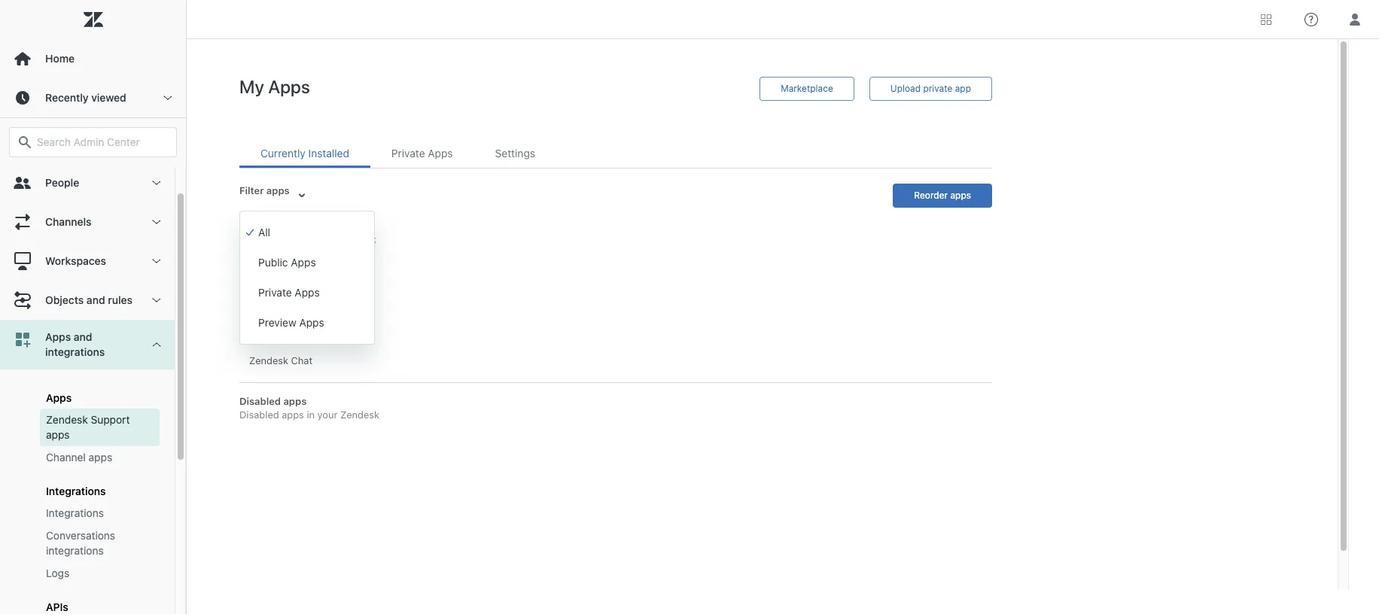 Task type: describe. For each thing, give the bounding box(es) containing it.
help image
[[1305, 12, 1318, 26]]

tree inside primary element
[[0, 163, 186, 614]]

integrations for first integrations element from the bottom
[[46, 507, 104, 520]]

Search Admin Center field
[[37, 136, 167, 149]]

and for objects
[[87, 294, 105, 306]]

home
[[45, 52, 75, 65]]

rules
[[108, 294, 133, 306]]

channel apps element
[[46, 450, 112, 465]]

integrations inside the conversations integrations
[[46, 544, 104, 557]]

workspaces button
[[0, 242, 175, 281]]

primary element
[[0, 0, 187, 614]]

people
[[45, 176, 79, 189]]

1 integrations element from the top
[[46, 485, 106, 498]]

zendesk
[[46, 413, 88, 426]]

user menu image
[[1346, 9, 1365, 29]]

channel apps link
[[40, 447, 160, 469]]

support
[[91, 413, 130, 426]]

apps for apps and integrations
[[45, 331, 71, 343]]

channel apps
[[46, 451, 112, 464]]

workspaces
[[45, 255, 106, 267]]



Task type: locate. For each thing, give the bounding box(es) containing it.
apps inside channel apps element
[[89, 451, 112, 464]]

logs element
[[46, 566, 69, 581]]

0 vertical spatial integrations
[[45, 346, 105, 358]]

apps and integrations button
[[0, 320, 175, 370]]

apps down zendesk
[[46, 428, 70, 441]]

tree containing people
[[0, 163, 186, 614]]

and left 'rules'
[[87, 294, 105, 306]]

0 horizontal spatial apps
[[46, 428, 70, 441]]

conversations
[[46, 529, 115, 542]]

channels button
[[0, 203, 175, 242]]

objects and rules
[[45, 294, 133, 306]]

2 integrations element from the top
[[46, 506, 104, 521]]

people button
[[0, 163, 175, 203]]

and inside dropdown button
[[87, 294, 105, 306]]

conversations integrations element
[[46, 529, 154, 559]]

conversations integrations link
[[40, 525, 160, 562]]

logs link
[[40, 562, 160, 585]]

integrations down conversations
[[46, 544, 104, 557]]

apps inside group
[[46, 392, 72, 404]]

apps inside apps and integrations
[[45, 331, 71, 343]]

integrations element
[[46, 485, 106, 498], [46, 506, 104, 521]]

tree item inside tree
[[0, 320, 175, 614]]

zendesk support apps
[[46, 413, 130, 441]]

integrations inside 'apps and integrations' dropdown button
[[45, 346, 105, 358]]

1 vertical spatial and
[[74, 331, 92, 343]]

integrations for 2nd integrations element from the bottom of the apps and integrations group on the left of the page
[[46, 485, 106, 498]]

1 vertical spatial apps
[[46, 392, 72, 404]]

and down objects and rules dropdown button
[[74, 331, 92, 343]]

None search field
[[2, 127, 184, 157]]

zendesk support apps element
[[46, 413, 154, 443]]

channel
[[46, 451, 86, 464]]

1 vertical spatial integrations
[[46, 507, 104, 520]]

integrations
[[46, 485, 106, 498], [46, 507, 104, 520]]

objects
[[45, 294, 84, 306]]

apps for apps element
[[46, 392, 72, 404]]

tree
[[0, 163, 186, 614]]

apis
[[46, 601, 68, 614]]

0 vertical spatial and
[[87, 294, 105, 306]]

1 vertical spatial integrations element
[[46, 506, 104, 521]]

viewed
[[91, 91, 126, 104]]

apps
[[45, 331, 71, 343], [46, 392, 72, 404]]

and for apps
[[74, 331, 92, 343]]

1 integrations from the top
[[46, 485, 106, 498]]

tree item containing apps and integrations
[[0, 320, 175, 614]]

integrations up conversations
[[46, 507, 104, 520]]

0 vertical spatial apps
[[45, 331, 71, 343]]

apps down the 'zendesk support apps' element
[[89, 451, 112, 464]]

channels
[[45, 215, 92, 228]]

2 integrations from the top
[[46, 507, 104, 520]]

integrations
[[45, 346, 105, 358], [46, 544, 104, 557]]

zendesk products image
[[1261, 14, 1272, 24]]

1 vertical spatial integrations
[[46, 544, 104, 557]]

logs
[[46, 567, 69, 580]]

apps
[[46, 428, 70, 441], [89, 451, 112, 464]]

apps down the objects
[[45, 331, 71, 343]]

apis element
[[46, 601, 68, 614]]

apps and integrations
[[45, 331, 105, 358]]

objects and rules button
[[0, 281, 175, 320]]

tree item
[[0, 320, 175, 614]]

apps inside zendesk support apps
[[46, 428, 70, 441]]

integrations up integrations link
[[46, 485, 106, 498]]

recently viewed button
[[0, 78, 186, 117]]

integrations up apps element
[[45, 346, 105, 358]]

1 horizontal spatial apps
[[89, 451, 112, 464]]

integrations link
[[40, 502, 160, 525]]

apps up zendesk
[[46, 392, 72, 404]]

recently
[[45, 91, 89, 104]]

0 vertical spatial apps
[[46, 428, 70, 441]]

1 vertical spatial apps
[[89, 451, 112, 464]]

and
[[87, 294, 105, 306], [74, 331, 92, 343]]

conversations integrations
[[46, 529, 115, 557]]

integrations element up integrations link
[[46, 485, 106, 498]]

integrations element up conversations
[[46, 506, 104, 521]]

zendesk support apps link
[[40, 409, 160, 447]]

0 vertical spatial integrations
[[46, 485, 106, 498]]

0 vertical spatial integrations element
[[46, 485, 106, 498]]

and inside apps and integrations
[[74, 331, 92, 343]]

home button
[[0, 39, 186, 78]]

none search field inside primary element
[[2, 127, 184, 157]]

recently viewed
[[45, 91, 126, 104]]

apps element
[[46, 392, 72, 404]]

apps and integrations group
[[0, 370, 175, 614]]



Task type: vqa. For each thing, say whether or not it's contained in the screenshot.
"Zendesk Support apps" on the bottom left
yes



